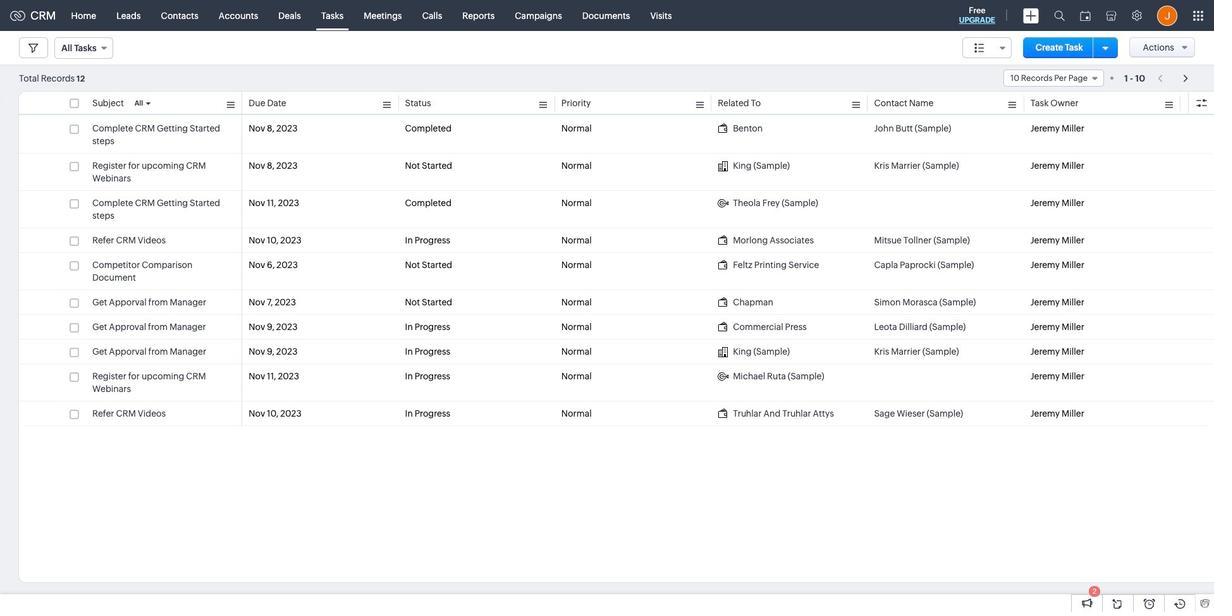 Task type: vqa. For each thing, say whether or not it's contained in the screenshot.
field
yes



Task type: locate. For each thing, give the bounding box(es) containing it.
search element
[[1047, 0, 1073, 31]]

search image
[[1054, 10, 1065, 21]]

None field
[[54, 37, 113, 59], [963, 37, 1012, 58], [1004, 70, 1104, 87], [54, 37, 113, 59], [1004, 70, 1104, 87]]

create menu element
[[1016, 0, 1047, 31]]

create menu image
[[1023, 8, 1039, 23]]

profile image
[[1157, 5, 1178, 26]]

calendar image
[[1080, 10, 1091, 21]]

logo image
[[10, 10, 25, 21]]

row group
[[19, 116, 1214, 426]]



Task type: describe. For each thing, give the bounding box(es) containing it.
size image
[[975, 42, 985, 54]]

none field size
[[963, 37, 1012, 58]]

profile element
[[1150, 0, 1185, 31]]



